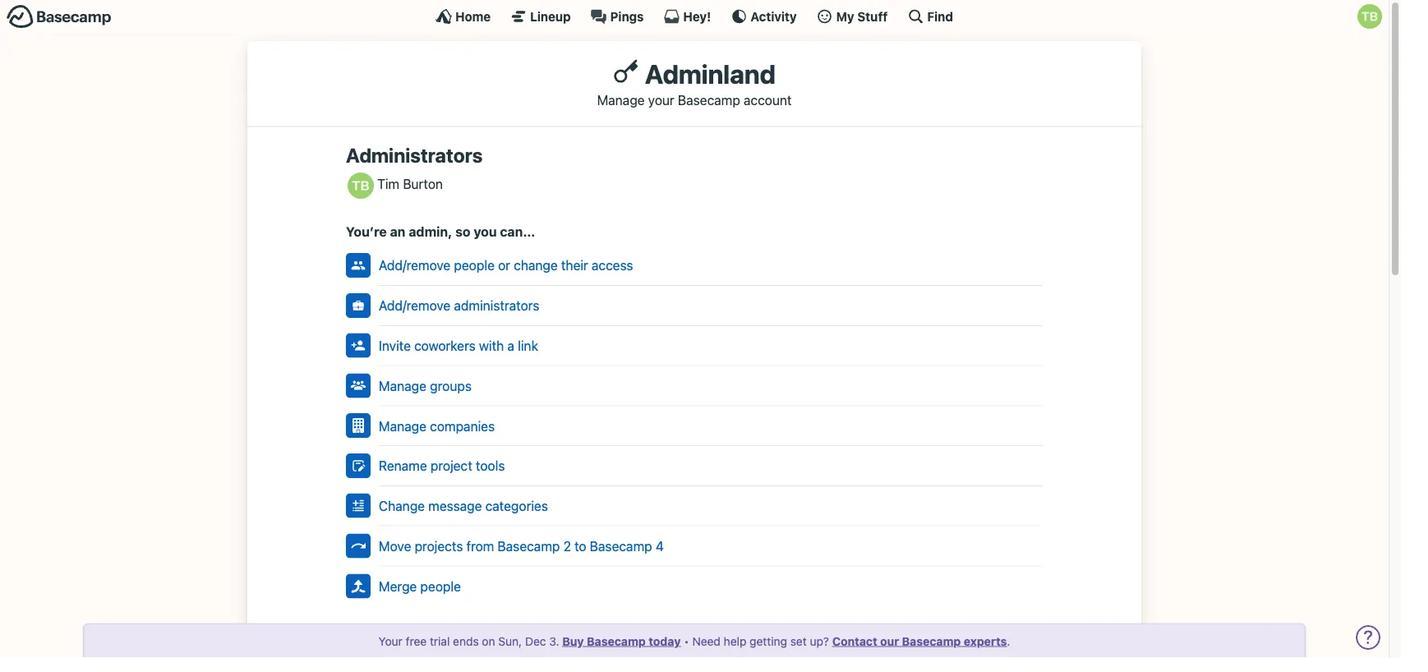 Task type: vqa. For each thing, say whether or not it's contained in the screenshot.
Tyler Black image
no



Task type: describe. For each thing, give the bounding box(es) containing it.
contact
[[832, 635, 878, 648]]

trial
[[430, 635, 450, 648]]

3.
[[549, 635, 559, 648]]

add/remove for add/remove people or change their access
[[379, 258, 451, 273]]

2
[[563, 539, 571, 554]]

home
[[455, 9, 491, 23]]

tim
[[377, 177, 400, 192]]

add/remove people or change their access link
[[379, 246, 1043, 286]]

add/remove administrators
[[379, 298, 540, 314]]

find
[[927, 9, 953, 23]]

admin
[[346, 625, 387, 640]]

basecamp 4
[[590, 539, 664, 554]]

your
[[379, 635, 403, 648]]

free
[[406, 635, 427, 648]]

on
[[482, 635, 495, 648]]

.
[[1007, 635, 1011, 648]]

tools
[[476, 458, 505, 474]]

adminland manage your basecamp account
[[597, 58, 792, 108]]

rename
[[379, 458, 427, 474]]

add/remove people or change their access
[[379, 258, 633, 273]]

set
[[791, 635, 807, 648]]

stuff
[[858, 9, 888, 23]]

2 pro from the left
[[545, 625, 567, 640]]

activity
[[751, 9, 797, 23]]

move
[[379, 539, 411, 554]]

admin pro pack              , included with pro unlimited
[[346, 625, 632, 640]]

so
[[456, 224, 471, 240]]

project
[[431, 458, 472, 474]]

activity link
[[731, 8, 797, 25]]

today
[[649, 635, 681, 648]]

move projects from basecamp 2 to basecamp 4
[[379, 539, 664, 554]]

to
[[575, 539, 587, 554]]

message
[[428, 498, 482, 514]]

change
[[379, 498, 425, 514]]

my stuff
[[836, 9, 888, 23]]

categories
[[485, 498, 548, 514]]

getting
[[750, 635, 787, 648]]

help
[[724, 635, 747, 648]]

pings
[[610, 9, 644, 23]]

merge people link
[[379, 567, 1043, 606]]

you're
[[346, 224, 387, 240]]

rename project tools
[[379, 458, 505, 474]]

link
[[518, 338, 538, 354]]

projects
[[415, 539, 463, 554]]

merge people
[[379, 579, 461, 594]]

your
[[648, 92, 675, 108]]

manage companies link
[[379, 406, 1043, 446]]

adminland
[[645, 58, 776, 90]]

people for merge
[[420, 579, 461, 594]]

home link
[[436, 8, 491, 25]]

hey!
[[683, 9, 711, 23]]

a
[[508, 338, 515, 354]]

admin,
[[409, 224, 452, 240]]

my
[[836, 9, 855, 23]]

from
[[467, 539, 494, 554]]



Task type: locate. For each thing, give the bounding box(es) containing it.
0 horizontal spatial with
[[479, 338, 504, 354]]

•
[[684, 635, 689, 648]]

find button
[[908, 8, 953, 25]]

1 horizontal spatial tim burton image
[[1358, 4, 1383, 29]]

2 vertical spatial manage
[[379, 418, 427, 434]]

you
[[474, 224, 497, 240]]

buy basecamp today link
[[562, 635, 681, 648]]

0 vertical spatial add/remove
[[379, 258, 451, 273]]

0 vertical spatial manage
[[597, 92, 645, 108]]

unlimited
[[570, 625, 632, 640]]

people inside add/remove people or change their access link
[[454, 258, 495, 273]]

pro
[[390, 625, 412, 640], [545, 625, 567, 640]]

access
[[592, 258, 633, 273]]

groups
[[430, 378, 472, 394]]

included
[[456, 625, 511, 640]]

pack
[[415, 625, 446, 640]]

0 vertical spatial people
[[454, 258, 495, 273]]

invite coworkers with a link
[[379, 338, 538, 354]]

our
[[880, 635, 899, 648]]

manage down invite
[[379, 378, 427, 394]]

0 vertical spatial with
[[479, 338, 504, 354]]

my stuff button
[[817, 8, 888, 25]]

0 vertical spatial tim burton image
[[1358, 4, 1383, 29]]

tim burton image inside main element
[[1358, 4, 1383, 29]]

switch accounts image
[[7, 4, 112, 30]]

dec
[[525, 635, 546, 648]]

invite coworkers with a link link
[[379, 326, 1043, 366]]

contact our basecamp experts link
[[832, 635, 1007, 648]]

with
[[479, 338, 504, 354], [514, 625, 542, 640]]

basecamp down adminland
[[678, 92, 740, 108]]

merge
[[379, 579, 417, 594]]

experts
[[964, 635, 1007, 648]]

rename project tools link
[[379, 446, 1043, 487]]

pings button
[[591, 8, 644, 25]]

manage for manage companies
[[379, 418, 427, 434]]

can…
[[500, 224, 535, 240]]

their
[[561, 258, 588, 273]]

an
[[390, 224, 406, 240]]

manage for manage groups
[[379, 378, 427, 394]]

1 add/remove from the top
[[379, 258, 451, 273]]

manage companies
[[379, 418, 495, 434]]

move projects from basecamp 2 to basecamp 4 link
[[379, 527, 1043, 567]]

manage up rename
[[379, 418, 427, 434]]

1 vertical spatial tim burton image
[[348, 173, 374, 199]]

1 vertical spatial people
[[420, 579, 461, 594]]

manage groups link
[[379, 366, 1043, 406]]

manage
[[597, 92, 645, 108], [379, 378, 427, 394], [379, 418, 427, 434]]

add/remove down admin,
[[379, 258, 451, 273]]

lineup link
[[511, 8, 571, 25]]

people left or
[[454, 258, 495, 273]]

2 add/remove from the top
[[379, 298, 451, 314]]

0 horizontal spatial pro
[[390, 625, 412, 640]]

main element
[[0, 0, 1389, 32]]

account
[[744, 92, 792, 108]]

administrators
[[454, 298, 540, 314]]

basecamp inside adminland manage your basecamp account
[[678, 92, 740, 108]]

or
[[498, 258, 510, 273]]

coworkers
[[414, 338, 476, 354]]

manage left your
[[597, 92, 645, 108]]

need
[[692, 635, 721, 648]]

tim burton image
[[1358, 4, 1383, 29], [348, 173, 374, 199]]

0 horizontal spatial tim burton image
[[348, 173, 374, 199]]

pro left unlimited
[[545, 625, 567, 640]]

manage inside adminland manage your basecamp account
[[597, 92, 645, 108]]

invite
[[379, 338, 411, 354]]

1 vertical spatial manage
[[379, 378, 427, 394]]

companies
[[430, 418, 495, 434]]

1 vertical spatial with
[[514, 625, 542, 640]]

your free trial ends on sun, dec  3. buy basecamp today • need help getting set up? contact our basecamp experts .
[[379, 635, 1011, 648]]

basecamp right buy
[[587, 635, 646, 648]]

tim burton
[[374, 177, 443, 192]]

with left 3.
[[514, 625, 542, 640]]

1 vertical spatial add/remove
[[379, 298, 451, 314]]

change
[[514, 258, 558, 273]]

with left a
[[479, 338, 504, 354]]

change message categories link
[[379, 487, 1043, 527]]

1 horizontal spatial with
[[514, 625, 542, 640]]

up?
[[810, 635, 829, 648]]

people down projects
[[420, 579, 461, 594]]

buy
[[562, 635, 584, 648]]

people for add/remove
[[454, 258, 495, 273]]

add/remove administrators link
[[379, 286, 1043, 326]]

administrators
[[346, 143, 483, 166]]

basecamp left 2
[[498, 539, 560, 554]]

1 pro from the left
[[390, 625, 412, 640]]

ends
[[453, 635, 479, 648]]

basecamp right our
[[902, 635, 961, 648]]

lineup
[[530, 9, 571, 23]]

1 horizontal spatial pro
[[545, 625, 567, 640]]

add/remove up invite
[[379, 298, 451, 314]]

manage groups
[[379, 378, 472, 394]]

burton
[[403, 177, 443, 192]]

pro left pack at the left bottom of the page
[[390, 625, 412, 640]]

add/remove
[[379, 258, 451, 273], [379, 298, 451, 314]]

people inside merge people link
[[420, 579, 461, 594]]

sun,
[[498, 635, 522, 648]]

people
[[454, 258, 495, 273], [420, 579, 461, 594]]

,
[[449, 625, 453, 640]]

add/remove for add/remove administrators
[[379, 298, 451, 314]]

change message categories
[[379, 498, 548, 514]]

basecamp
[[678, 92, 740, 108], [498, 539, 560, 554], [587, 635, 646, 648], [902, 635, 961, 648]]

hey! button
[[664, 8, 711, 25]]

you're an admin, so you can…
[[346, 224, 535, 240]]



